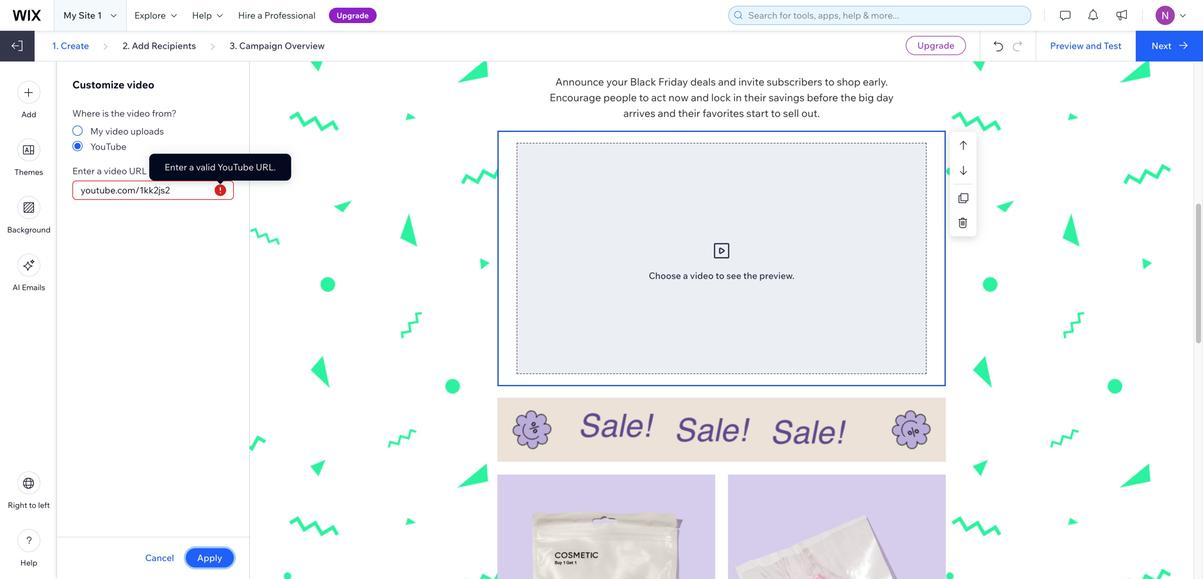 Task type: vqa. For each thing, say whether or not it's contained in the screenshot.
rightmost Stock
no



Task type: locate. For each thing, give the bounding box(es) containing it.
preview and test
[[1051, 40, 1122, 51]]

and left test
[[1086, 40, 1102, 51]]

my left "site" at left
[[63, 10, 77, 21]]

overview
[[285, 40, 325, 51]]

enter for enter a video url
[[72, 165, 95, 177]]

add
[[132, 40, 149, 51], [21, 110, 36, 119]]

1 horizontal spatial my
[[90, 126, 103, 137]]

enter a video url
[[72, 165, 147, 177]]

1 horizontal spatial the
[[744, 270, 758, 281]]

url
[[129, 165, 147, 177]]

1 horizontal spatial their
[[745, 91, 767, 104]]

0 horizontal spatial their
[[679, 107, 701, 120]]

1 horizontal spatial help
[[192, 10, 212, 21]]

Search for tools, apps, help & more... field
[[745, 6, 1028, 24]]

valid
[[196, 162, 216, 173]]

0 vertical spatial my
[[63, 10, 77, 21]]

cancel button
[[145, 553, 174, 564]]

enter left the valid
[[165, 162, 187, 173]]

add inside the add "button"
[[21, 110, 36, 119]]

the down shop
[[841, 91, 857, 104]]

enter
[[165, 162, 187, 173], [72, 165, 95, 177]]

0 vertical spatial upgrade
[[337, 11, 369, 20]]

and up lock at top
[[719, 75, 737, 88]]

to inside button
[[29, 501, 36, 510]]

their down now
[[679, 107, 701, 120]]

help button down right to left on the bottom left of page
[[17, 529, 40, 568]]

0 vertical spatial the
[[841, 91, 857, 104]]

a
[[258, 10, 263, 21], [189, 162, 194, 173], [97, 165, 102, 177], [684, 270, 688, 281]]

upgrade button down search for tools, apps, help & more... field
[[907, 36, 967, 55]]

now
[[669, 91, 689, 104]]

1 horizontal spatial help button
[[185, 0, 231, 31]]

video left see
[[690, 270, 714, 281]]

1 vertical spatial help button
[[17, 529, 40, 568]]

upgrade for bottom upgrade button
[[918, 40, 955, 51]]

favorites
[[703, 107, 745, 120]]

a for enter a video url
[[97, 165, 102, 177]]

0 horizontal spatial youtube
[[90, 141, 127, 152]]

enter up the youtube.com/1kk2js2
[[72, 165, 95, 177]]

a for enter a valid youtube url.
[[189, 162, 194, 173]]

people
[[604, 91, 637, 104]]

the right is
[[111, 108, 125, 119]]

0 vertical spatial help
[[192, 10, 212, 21]]

help
[[192, 10, 212, 21], [20, 558, 37, 568]]

0 horizontal spatial help button
[[17, 529, 40, 568]]

add inside the 2. add recipients link
[[132, 40, 149, 51]]

ai emails
[[12, 283, 45, 292]]

right
[[8, 501, 27, 510]]

invite
[[739, 75, 765, 88]]

a right hire on the left
[[258, 10, 263, 21]]

background button
[[7, 196, 51, 235]]

0 vertical spatial their
[[745, 91, 767, 104]]

my for my site 1
[[63, 10, 77, 21]]

1 horizontal spatial enter
[[165, 162, 187, 173]]

video
[[127, 78, 155, 91], [127, 108, 150, 119], [105, 126, 129, 137], [104, 165, 127, 177], [690, 270, 714, 281]]

video up where is the video from?
[[127, 78, 155, 91]]

the right see
[[744, 270, 758, 281]]

my
[[63, 10, 77, 21], [90, 126, 103, 137]]

enter a valid youtube url.
[[165, 162, 276, 173]]

0 vertical spatial upgrade button
[[329, 8, 377, 23]]

1 vertical spatial help
[[20, 558, 37, 568]]

youtube down my video uploads
[[90, 141, 127, 152]]

their
[[745, 91, 767, 104], [679, 107, 701, 120]]

1
[[97, 10, 102, 21]]

0 horizontal spatial help
[[20, 558, 37, 568]]

explore
[[135, 10, 166, 21]]

from?
[[152, 108, 177, 119]]

0 horizontal spatial upgrade button
[[329, 8, 377, 23]]

and down act
[[658, 107, 676, 120]]

my site 1
[[63, 10, 102, 21]]

background
[[7, 225, 51, 235]]

upgrade down search for tools, apps, help & more... field
[[918, 40, 955, 51]]

2 horizontal spatial the
[[841, 91, 857, 104]]

1 vertical spatial the
[[111, 108, 125, 119]]

1 horizontal spatial upgrade
[[918, 40, 955, 51]]

see
[[727, 270, 742, 281]]

a up the youtube.com/1kk2js2
[[97, 165, 102, 177]]

to left "sell"
[[771, 107, 781, 120]]

shop
[[837, 75, 861, 88]]

1 horizontal spatial youtube
[[218, 162, 254, 173]]

to up before
[[825, 75, 835, 88]]

day
[[877, 91, 894, 104]]

help button left hire on the left
[[185, 0, 231, 31]]

start
[[747, 107, 769, 120]]

subscribers
[[767, 75, 823, 88]]

1. create
[[52, 40, 89, 51]]

1 vertical spatial upgrade
[[918, 40, 955, 51]]

help down right to left on the bottom left of page
[[20, 558, 37, 568]]

youtube
[[90, 141, 127, 152], [218, 162, 254, 173]]

0 horizontal spatial my
[[63, 10, 77, 21]]

the inside announce your black friday deals and invite subscribers to shop early. encourage people to act now and lock in their savings before the big day arrives and their favorites start to sell out.
[[841, 91, 857, 104]]

1 horizontal spatial add
[[132, 40, 149, 51]]

help up recipients
[[192, 10, 212, 21]]

add right "2."
[[132, 40, 149, 51]]

site
[[79, 10, 95, 21]]

where is the video from?
[[72, 108, 177, 119]]

video up uploads
[[127, 108, 150, 119]]

enter for enter a valid youtube url.
[[165, 162, 187, 173]]

0 horizontal spatial enter
[[72, 165, 95, 177]]

upgrade button right professional
[[329, 8, 377, 23]]

the
[[841, 91, 857, 104], [111, 108, 125, 119], [744, 270, 758, 281]]

add button
[[17, 81, 40, 119]]

option group
[[72, 123, 234, 154]]

1 vertical spatial my
[[90, 126, 103, 137]]

upgrade
[[337, 11, 369, 20], [918, 40, 955, 51]]

left
[[38, 501, 50, 510]]

customize video
[[72, 78, 155, 91]]

upgrade button
[[329, 8, 377, 23], [907, 36, 967, 55]]

a inside hire a professional link
[[258, 10, 263, 21]]

to left left
[[29, 501, 36, 510]]

1 vertical spatial add
[[21, 110, 36, 119]]

upgrade right professional
[[337, 11, 369, 20]]

1 horizontal spatial upgrade button
[[907, 36, 967, 55]]

2.
[[123, 40, 130, 51]]

0 vertical spatial youtube
[[90, 141, 127, 152]]

to
[[825, 75, 835, 88], [639, 91, 649, 104], [771, 107, 781, 120], [716, 270, 725, 281], [29, 501, 36, 510]]

2. add recipients link
[[123, 40, 196, 52]]

help button
[[185, 0, 231, 31], [17, 529, 40, 568]]

0 horizontal spatial add
[[21, 110, 36, 119]]

add up themes button
[[21, 110, 36, 119]]

their up the start at right top
[[745, 91, 767, 104]]

3. campaign overview
[[230, 40, 325, 51]]

and
[[1086, 40, 1102, 51], [719, 75, 737, 88], [691, 91, 709, 104], [658, 107, 676, 120]]

a right choose
[[684, 270, 688, 281]]

youtube.com/1kk2js2 text field
[[72, 181, 234, 200]]

right to left button
[[8, 472, 50, 510]]

youtube right the valid
[[218, 162, 254, 173]]

0 vertical spatial add
[[132, 40, 149, 51]]

is
[[102, 108, 109, 119]]

0 horizontal spatial upgrade
[[337, 11, 369, 20]]

a for choose a video to see the preview.
[[684, 270, 688, 281]]

a left the valid
[[189, 162, 194, 173]]

cancel
[[145, 553, 174, 564]]

test
[[1104, 40, 1122, 51]]

my down is
[[90, 126, 103, 137]]



Task type: describe. For each thing, give the bounding box(es) containing it.
hire a professional link
[[231, 0, 323, 31]]

video down where is the video from?
[[105, 126, 129, 137]]

sell
[[784, 107, 800, 120]]

1 vertical spatial upgrade button
[[907, 36, 967, 55]]

a for hire a professional
[[258, 10, 263, 21]]

out.
[[802, 107, 820, 120]]

in
[[734, 91, 742, 104]]

2. add recipients
[[123, 40, 196, 51]]

your
[[607, 75, 628, 88]]

lock
[[712, 91, 731, 104]]

to left act
[[639, 91, 649, 104]]

my video uploads
[[90, 126, 164, 137]]

next button
[[1136, 31, 1204, 62]]

act
[[652, 91, 667, 104]]

and down deals
[[691, 91, 709, 104]]

announce
[[556, 75, 604, 88]]

preview
[[1051, 40, 1084, 51]]

choose
[[649, 270, 682, 281]]

url.
[[256, 162, 276, 173]]

customize
[[72, 78, 125, 91]]

themes
[[14, 167, 43, 177]]

where
[[72, 108, 100, 119]]

ai
[[12, 283, 20, 292]]

choose a video to see the preview.
[[649, 270, 795, 281]]

ai emails button
[[12, 254, 45, 292]]

hire a professional
[[238, 10, 316, 21]]

encourage
[[550, 91, 601, 104]]

1 vertical spatial their
[[679, 107, 701, 120]]

themes button
[[14, 138, 43, 177]]

1 vertical spatial youtube
[[218, 162, 254, 173]]

recipients
[[152, 40, 196, 51]]

3.
[[230, 40, 237, 51]]

upgrade for the topmost upgrade button
[[337, 11, 369, 20]]

emails
[[22, 283, 45, 292]]

1.
[[52, 40, 59, 51]]

my for my video uploads
[[90, 126, 103, 137]]

create
[[61, 40, 89, 51]]

before
[[807, 91, 839, 104]]

next
[[1152, 40, 1172, 51]]

big
[[859, 91, 875, 104]]

1. create link
[[52, 40, 89, 52]]

announce your black friday deals and invite subscribers to shop early. encourage people to act now and lock in their savings before the big day arrives and their favorites start to sell out.
[[550, 75, 897, 120]]

2 vertical spatial the
[[744, 270, 758, 281]]

savings
[[769, 91, 805, 104]]

friday
[[659, 75, 688, 88]]

uploads
[[131, 126, 164, 137]]

0 horizontal spatial the
[[111, 108, 125, 119]]

0 vertical spatial help button
[[185, 0, 231, 31]]

deals
[[691, 75, 716, 88]]

to left see
[[716, 270, 725, 281]]

3. campaign overview link
[[230, 40, 325, 52]]

right to left
[[8, 501, 50, 510]]

youtube.com/1kk2js2
[[81, 185, 170, 196]]

hire
[[238, 10, 256, 21]]

arrives
[[624, 107, 656, 120]]

early.
[[863, 75, 888, 88]]

campaign
[[239, 40, 283, 51]]

video up the youtube.com/1kk2js2
[[104, 165, 127, 177]]

option group containing my video uploads
[[72, 123, 234, 154]]

black
[[630, 75, 657, 88]]

apply
[[197, 553, 222, 564]]

professional
[[265, 10, 316, 21]]

preview.
[[760, 270, 795, 281]]

apply button
[[186, 549, 234, 568]]



